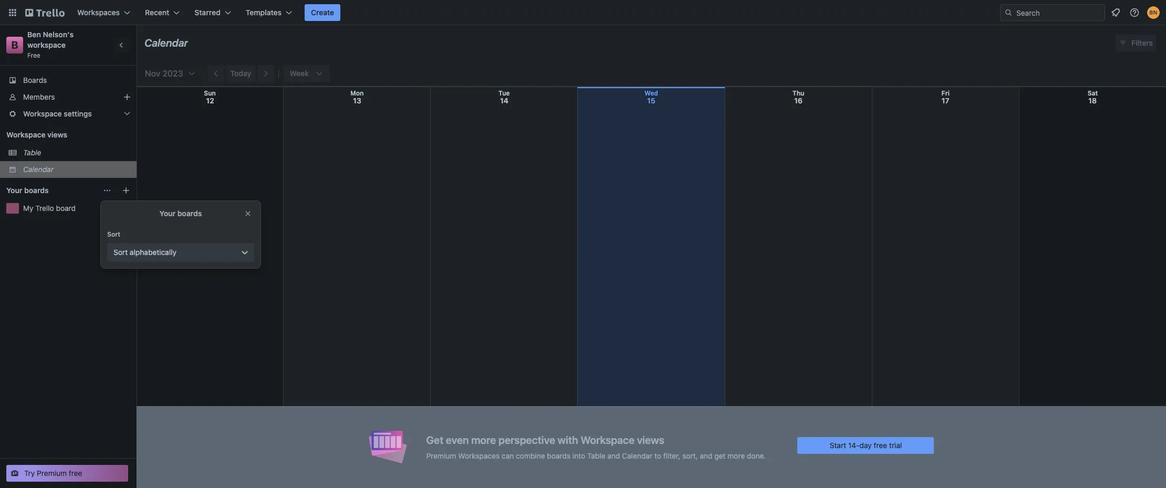 Task type: vqa. For each thing, say whether or not it's contained in the screenshot.
Workspaces in the Get even more perspective with Workspace views Premium Workspaces can combine boards into Table and Calendar to filter, sort, and get more done.
yes



Task type: locate. For each thing, give the bounding box(es) containing it.
more right even
[[471, 434, 496, 446]]

0 horizontal spatial your boards
[[6, 186, 49, 195]]

tue
[[499, 89, 510, 97]]

sat
[[1088, 89, 1098, 97]]

1 vertical spatial more
[[728, 452, 745, 460]]

0 horizontal spatial premium
[[37, 469, 67, 478]]

free right day
[[874, 441, 887, 450]]

0 vertical spatial your
[[6, 186, 22, 195]]

0 horizontal spatial workspaces
[[77, 8, 120, 17]]

2 horizontal spatial boards
[[547, 452, 571, 460]]

day
[[860, 441, 872, 450]]

1 vertical spatial calendar
[[23, 165, 54, 174]]

workspaces up workspace navigation collapse icon
[[77, 8, 120, 17]]

workspaces inside dropdown button
[[77, 8, 120, 17]]

0 vertical spatial sort
[[107, 231, 120, 239]]

workspace
[[23, 109, 62, 118], [6, 130, 45, 139], [581, 434, 635, 446]]

0 horizontal spatial calendar
[[23, 165, 54, 174]]

2 vertical spatial workspace
[[581, 434, 635, 446]]

workspace down members at the top of the page
[[23, 109, 62, 118]]

and
[[608, 452, 620, 460], [700, 452, 713, 460]]

nov
[[145, 69, 160, 78]]

1 vertical spatial workspace
[[6, 130, 45, 139]]

your boards menu image
[[103, 187, 111, 195]]

0 vertical spatial views
[[47, 130, 67, 139]]

premium right try
[[37, 469, 67, 478]]

more
[[471, 434, 496, 446], [728, 452, 745, 460]]

table
[[23, 148, 41, 157], [587, 452, 606, 460]]

0 horizontal spatial more
[[471, 434, 496, 446]]

calendar up your boards with 1 items element
[[23, 165, 54, 174]]

your
[[6, 186, 22, 195], [160, 209, 176, 218]]

views down workspace settings
[[47, 130, 67, 139]]

calendar left "to"
[[622, 452, 653, 460]]

even
[[446, 434, 469, 446]]

add board image
[[122, 187, 130, 195]]

try premium free button
[[6, 465, 128, 482]]

1 vertical spatial sort
[[113, 248, 128, 257]]

boards
[[23, 76, 47, 85]]

try premium free
[[24, 469, 82, 478]]

wed
[[645, 89, 658, 97]]

boards
[[24, 186, 49, 195], [177, 209, 202, 218], [547, 452, 571, 460]]

premium inside button
[[37, 469, 67, 478]]

start 14-day free trial
[[830, 441, 902, 450]]

14-
[[848, 441, 860, 450]]

0 horizontal spatial your
[[6, 186, 22, 195]]

1 horizontal spatial workspaces
[[458, 452, 500, 460]]

more right get
[[728, 452, 745, 460]]

workspaces
[[77, 8, 120, 17], [458, 452, 500, 460]]

recent button
[[139, 4, 186, 21]]

and right into
[[608, 452, 620, 460]]

nov 2023
[[145, 69, 183, 78]]

1 vertical spatial your
[[160, 209, 176, 218]]

workspace up into
[[581, 434, 635, 446]]

views up "to"
[[637, 434, 665, 446]]

0 vertical spatial calendar
[[144, 37, 188, 49]]

1 vertical spatial views
[[637, 434, 665, 446]]

0 vertical spatial premium
[[426, 452, 456, 460]]

2 and from the left
[[700, 452, 713, 460]]

get
[[715, 452, 726, 460]]

0 vertical spatial free
[[874, 441, 887, 450]]

1 horizontal spatial premium
[[426, 452, 456, 460]]

your boards
[[6, 186, 49, 195], [160, 209, 202, 218]]

1 vertical spatial workspaces
[[458, 452, 500, 460]]

1 vertical spatial premium
[[37, 469, 67, 478]]

14
[[500, 96, 509, 105]]

views
[[47, 130, 67, 139], [637, 434, 665, 446]]

0 horizontal spatial free
[[69, 469, 82, 478]]

alphabetically
[[130, 248, 177, 257]]

members
[[23, 92, 55, 101]]

and left get
[[700, 452, 713, 460]]

0 vertical spatial your boards
[[6, 186, 49, 195]]

search image
[[1005, 8, 1013, 17]]

1 horizontal spatial boards
[[177, 209, 202, 218]]

0 vertical spatial boards
[[24, 186, 49, 195]]

done.
[[747, 452, 766, 460]]

board
[[56, 204, 76, 213]]

workspaces inside get even more perspective with workspace views premium workspaces can combine boards into table and calendar to filter, sort, and get more done.
[[458, 452, 500, 460]]

1 horizontal spatial your
[[160, 209, 176, 218]]

sort for sort
[[107, 231, 120, 239]]

workspace inside popup button
[[23, 109, 62, 118]]

table link
[[23, 148, 130, 158]]

free inside button
[[69, 469, 82, 478]]

week button
[[283, 65, 330, 82]]

1 vertical spatial free
[[69, 469, 82, 478]]

0 vertical spatial workspaces
[[77, 8, 120, 17]]

try
[[24, 469, 35, 478]]

can
[[502, 452, 514, 460]]

1 vertical spatial table
[[587, 452, 606, 460]]

sort up the sort alphabetically
[[107, 231, 120, 239]]

sun
[[204, 89, 216, 97]]

table inside get even more perspective with workspace views premium workspaces can combine boards into table and calendar to filter, sort, and get more done.
[[587, 452, 606, 460]]

0 horizontal spatial table
[[23, 148, 41, 157]]

boards inside get even more perspective with workspace views premium workspaces can combine boards into table and calendar to filter, sort, and get more done.
[[547, 452, 571, 460]]

1 horizontal spatial and
[[700, 452, 713, 460]]

premium down get
[[426, 452, 456, 460]]

1 horizontal spatial table
[[587, 452, 606, 460]]

sort left alphabetically
[[113, 248, 128, 257]]

workspaces button
[[71, 4, 137, 21]]

trial
[[889, 441, 902, 450]]

week
[[290, 69, 309, 78]]

with
[[558, 434, 578, 446]]

2 vertical spatial boards
[[547, 452, 571, 460]]

free
[[874, 441, 887, 450], [69, 469, 82, 478]]

1 horizontal spatial more
[[728, 452, 745, 460]]

workspace down workspace settings
[[6, 130, 45, 139]]

perspective
[[499, 434, 555, 446]]

Search field
[[1013, 5, 1105, 20]]

0 vertical spatial table
[[23, 148, 41, 157]]

trello
[[35, 204, 54, 213]]

13
[[353, 96, 361, 105]]

workspaces down even
[[458, 452, 500, 460]]

calendar down recent popup button
[[144, 37, 188, 49]]

table right into
[[587, 452, 606, 460]]

15
[[647, 96, 656, 105]]

ben nelson's workspace link
[[27, 30, 76, 49]]

0 horizontal spatial and
[[608, 452, 620, 460]]

16
[[794, 96, 803, 105]]

boards link
[[0, 72, 137, 89]]

back to home image
[[25, 4, 65, 21]]

templates button
[[239, 4, 298, 21]]

calendar
[[144, 37, 188, 49], [23, 165, 54, 174], [622, 452, 653, 460]]

premium
[[426, 452, 456, 460], [37, 469, 67, 478]]

sort
[[107, 231, 120, 239], [113, 248, 128, 257]]

2 horizontal spatial calendar
[[622, 452, 653, 460]]

b link
[[6, 37, 23, 54]]

calendar inside get even more perspective with workspace views premium workspaces can combine boards into table and calendar to filter, sort, and get more done.
[[622, 452, 653, 460]]

2 vertical spatial calendar
[[622, 452, 653, 460]]

your boards up my
[[6, 186, 49, 195]]

views inside get even more perspective with workspace views premium workspaces can combine boards into table and calendar to filter, sort, and get more done.
[[637, 434, 665, 446]]

1 horizontal spatial free
[[874, 441, 887, 450]]

free right try
[[69, 469, 82, 478]]

table down workspace views
[[23, 148, 41, 157]]

calendar inside calendar link
[[23, 165, 54, 174]]

1 horizontal spatial views
[[637, 434, 665, 446]]

1 horizontal spatial your boards
[[160, 209, 202, 218]]

your boards up alphabetically
[[160, 209, 202, 218]]

0 vertical spatial workspace
[[23, 109, 62, 118]]

nov 2023 button
[[141, 65, 196, 82]]



Task type: describe. For each thing, give the bounding box(es) containing it.
workspace for workspace settings
[[23, 109, 62, 118]]

filters button
[[1116, 35, 1156, 51]]

thu
[[793, 89, 805, 97]]

today button
[[226, 65, 255, 82]]

get
[[426, 434, 444, 446]]

sort,
[[682, 452, 698, 460]]

b
[[11, 39, 18, 51]]

your inside your boards with 1 items element
[[6, 186, 22, 195]]

filters
[[1132, 38, 1153, 47]]

my
[[23, 204, 33, 213]]

open information menu image
[[1130, 7, 1140, 18]]

mon
[[350, 89, 364, 97]]

workspace settings
[[23, 109, 92, 118]]

ben
[[27, 30, 41, 39]]

sort alphabetically
[[113, 248, 177, 257]]

get even more perspective with workspace views premium workspaces can combine boards into table and calendar to filter, sort, and get more done.
[[426, 434, 766, 460]]

close popover image
[[244, 210, 252, 218]]

create button
[[305, 4, 341, 21]]

calendar link
[[23, 164, 130, 175]]

0 horizontal spatial views
[[47, 130, 67, 139]]

Calendar text field
[[144, 33, 188, 53]]

workspace for workspace views
[[6, 130, 45, 139]]

primary element
[[0, 0, 1166, 25]]

ben nelson (bennelson96) image
[[1147, 6, 1160, 19]]

workspace navigation collapse icon image
[[115, 38, 129, 53]]

1 and from the left
[[608, 452, 620, 460]]

1 vertical spatial your boards
[[160, 209, 202, 218]]

my trello board link
[[23, 203, 130, 214]]

1 horizontal spatial calendar
[[144, 37, 188, 49]]

0 horizontal spatial boards
[[24, 186, 49, 195]]

settings
[[64, 109, 92, 118]]

start 14-day free trial link
[[798, 437, 934, 454]]

into
[[573, 452, 585, 460]]

create
[[311, 8, 334, 17]]

1 vertical spatial boards
[[177, 209, 202, 218]]

your boards with 1 items element
[[6, 184, 98, 197]]

18
[[1089, 96, 1097, 105]]

my trello board
[[23, 204, 76, 213]]

nelson's
[[43, 30, 74, 39]]

workspace
[[27, 40, 66, 49]]

to
[[655, 452, 661, 460]]

recent
[[145, 8, 169, 17]]

fri
[[942, 89, 950, 97]]

workspace views
[[6, 130, 67, 139]]

premium inside get even more perspective with workspace views premium workspaces can combine boards into table and calendar to filter, sort, and get more done.
[[426, 452, 456, 460]]

filter,
[[663, 452, 680, 460]]

sort for sort alphabetically
[[113, 248, 128, 257]]

2023
[[163, 69, 183, 78]]

starred
[[195, 8, 221, 17]]

0 notifications image
[[1110, 6, 1122, 19]]

members link
[[0, 89, 137, 106]]

free
[[27, 51, 40, 59]]

ben nelson's workspace free
[[27, 30, 76, 59]]

templates
[[246, 8, 282, 17]]

today
[[230, 69, 251, 78]]

starred button
[[188, 4, 237, 21]]

0 vertical spatial more
[[471, 434, 496, 446]]

workspace settings button
[[0, 106, 137, 122]]

combine
[[516, 452, 545, 460]]

12
[[206, 96, 214, 105]]

start
[[830, 441, 846, 450]]

17
[[942, 96, 950, 105]]

workspace inside get even more perspective with workspace views premium workspaces can combine boards into table and calendar to filter, sort, and get more done.
[[581, 434, 635, 446]]



